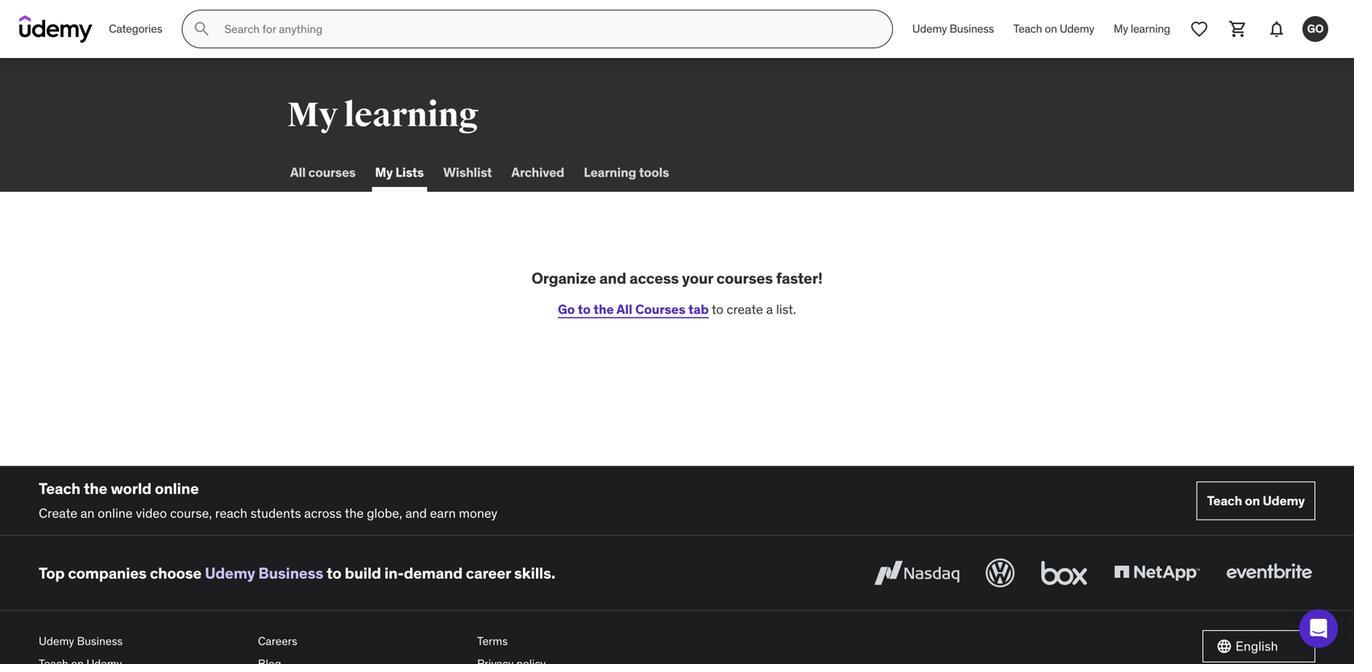 Task type: vqa. For each thing, say whether or not it's contained in the screenshot.
the bottommost the Teach on Udemy link
yes



Task type: describe. For each thing, give the bounding box(es) containing it.
udemy image
[[19, 15, 93, 43]]

1 horizontal spatial teach on udemy link
[[1197, 482, 1316, 520]]

my learning link
[[1104, 10, 1180, 48]]

1 horizontal spatial teach
[[1013, 22, 1042, 36]]

skills.
[[514, 563, 555, 583]]

1 horizontal spatial online
[[155, 479, 199, 498]]

wishlist link
[[440, 153, 495, 192]]

0 horizontal spatial my learning
[[287, 94, 479, 136]]

1 vertical spatial udemy business
[[39, 634, 123, 649]]

money
[[459, 505, 497, 521]]

0 vertical spatial business
[[950, 22, 994, 36]]

video
[[136, 505, 167, 521]]

organize and access your courses faster!
[[532, 268, 823, 288]]

globe,
[[367, 505, 402, 521]]

nasdaq image
[[871, 556, 963, 591]]

2 horizontal spatial to
[[712, 301, 724, 317]]

my for my lists link
[[375, 164, 393, 180]]

Search for anything text field
[[221, 15, 873, 43]]

submit search image
[[192, 19, 211, 39]]

my for 'my learning' link
[[1114, 22, 1128, 36]]

reach
[[215, 505, 247, 521]]

go
[[1307, 21, 1324, 36]]

0 vertical spatial learning
[[1131, 22, 1170, 36]]

across
[[304, 505, 342, 521]]

access
[[630, 268, 679, 288]]

all courses
[[290, 164, 356, 180]]

earn
[[430, 505, 456, 521]]

0 horizontal spatial learning
[[344, 94, 479, 136]]

choose
[[150, 563, 202, 583]]

categories
[[109, 22, 162, 36]]

a
[[766, 301, 773, 317]]

and inside teach the world online create an online video course, reach students across the globe, and earn money
[[405, 505, 427, 521]]

archived link
[[508, 153, 568, 192]]

world
[[111, 479, 151, 498]]

english button
[[1203, 631, 1316, 663]]

1 vertical spatial my
[[287, 94, 338, 136]]

netapp image
[[1111, 556, 1203, 591]]

1 horizontal spatial and
[[599, 268, 626, 288]]

0 horizontal spatial on
[[1045, 22, 1057, 36]]

tools
[[639, 164, 669, 180]]

create
[[727, 301, 763, 317]]

0 horizontal spatial courses
[[308, 164, 356, 180]]

tab
[[688, 301, 709, 317]]

all courses link
[[287, 153, 359, 192]]

courses
[[635, 301, 686, 317]]

0 vertical spatial my learning
[[1114, 22, 1170, 36]]

top
[[39, 563, 65, 583]]

2 horizontal spatial teach
[[1207, 493, 1242, 509]]

faster!
[[776, 268, 823, 288]]

build
[[345, 563, 381, 583]]

2 horizontal spatial the
[[594, 301, 614, 317]]

archived
[[511, 164, 564, 180]]

go link
[[1296, 10, 1335, 48]]

0 horizontal spatial teach on udemy
[[1013, 22, 1094, 36]]

an
[[80, 505, 95, 521]]

my lists link
[[372, 153, 427, 192]]

terms link
[[477, 631, 684, 653]]

1 horizontal spatial on
[[1245, 493, 1260, 509]]

wishlist
[[443, 164, 492, 180]]

categories button
[[99, 10, 172, 48]]

wishlist image
[[1190, 19, 1209, 39]]

notifications image
[[1267, 19, 1287, 39]]



Task type: locate. For each thing, give the bounding box(es) containing it.
2 vertical spatial the
[[345, 505, 364, 521]]

2 horizontal spatial business
[[950, 22, 994, 36]]

your
[[682, 268, 713, 288]]

0 horizontal spatial business
[[77, 634, 123, 649]]

1 vertical spatial udemy business link
[[205, 563, 323, 583]]

1 vertical spatial business
[[258, 563, 323, 583]]

my lists
[[375, 164, 424, 180]]

online
[[155, 479, 199, 498], [98, 505, 133, 521]]

0 vertical spatial the
[[594, 301, 614, 317]]

0 vertical spatial on
[[1045, 22, 1057, 36]]

online right "an"
[[98, 505, 133, 521]]

the up "an"
[[84, 479, 107, 498]]

learning tools
[[584, 164, 669, 180]]

teach on udemy link
[[1004, 10, 1104, 48], [1197, 482, 1316, 520]]

top companies choose udemy business to build in-demand career skills.
[[39, 563, 555, 583]]

teach
[[1013, 22, 1042, 36], [39, 479, 80, 498], [1207, 493, 1242, 509]]

udemy business link
[[903, 10, 1004, 48], [205, 563, 323, 583], [39, 631, 245, 653]]

my up all courses
[[287, 94, 338, 136]]

my learning
[[1114, 22, 1170, 36], [287, 94, 479, 136]]

1 horizontal spatial udemy business
[[912, 22, 994, 36]]

2 vertical spatial business
[[77, 634, 123, 649]]

and left earn
[[405, 505, 427, 521]]

small image
[[1216, 639, 1233, 655]]

my learning up my lists on the top left of the page
[[287, 94, 479, 136]]

create
[[39, 505, 77, 521]]

all
[[290, 164, 306, 180], [617, 301, 633, 317]]

1 horizontal spatial all
[[617, 301, 633, 317]]

0 horizontal spatial teach on udemy link
[[1004, 10, 1104, 48]]

1 vertical spatial the
[[84, 479, 107, 498]]

1 vertical spatial courses
[[717, 268, 773, 288]]

0 vertical spatial udemy business
[[912, 22, 994, 36]]

teach on udemy
[[1013, 22, 1094, 36], [1207, 493, 1305, 509]]

course,
[[170, 505, 212, 521]]

0 horizontal spatial online
[[98, 505, 133, 521]]

1 horizontal spatial learning
[[1131, 22, 1170, 36]]

1 vertical spatial my learning
[[287, 94, 479, 136]]

0 horizontal spatial teach
[[39, 479, 80, 498]]

1 horizontal spatial my
[[375, 164, 393, 180]]

business
[[950, 22, 994, 36], [258, 563, 323, 583], [77, 634, 123, 649]]

learning left wishlist icon in the right of the page
[[1131, 22, 1170, 36]]

all inside all courses link
[[290, 164, 306, 180]]

to left build on the left of page
[[327, 563, 341, 583]]

0 horizontal spatial my
[[287, 94, 338, 136]]

0 vertical spatial udemy business link
[[903, 10, 1004, 48]]

my learning left wishlist icon in the right of the page
[[1114, 22, 1170, 36]]

0 vertical spatial courses
[[308, 164, 356, 180]]

0 horizontal spatial and
[[405, 505, 427, 521]]

online up course,
[[155, 479, 199, 498]]

2 horizontal spatial my
[[1114, 22, 1128, 36]]

udemy
[[912, 22, 947, 36], [1060, 22, 1094, 36], [1263, 493, 1305, 509], [205, 563, 255, 583], [39, 634, 74, 649]]

demand
[[404, 563, 463, 583]]

2 vertical spatial udemy business link
[[39, 631, 245, 653]]

1 vertical spatial all
[[617, 301, 633, 317]]

teach inside teach the world online create an online video course, reach students across the globe, and earn money
[[39, 479, 80, 498]]

1 horizontal spatial business
[[258, 563, 323, 583]]

0 horizontal spatial to
[[327, 563, 341, 583]]

1 vertical spatial learning
[[344, 94, 479, 136]]

go to the all courses tab link
[[558, 301, 709, 317]]

go to the all courses tab to create a list.
[[558, 301, 796, 317]]

volkswagen image
[[983, 556, 1018, 591]]

1 vertical spatial on
[[1245, 493, 1260, 509]]

0 vertical spatial online
[[155, 479, 199, 498]]

to right go
[[578, 301, 591, 317]]

lists
[[396, 164, 424, 180]]

learning
[[584, 164, 636, 180]]

udemy business
[[912, 22, 994, 36], [39, 634, 123, 649]]

list.
[[776, 301, 796, 317]]

0 vertical spatial and
[[599, 268, 626, 288]]

teach the world online create an online video course, reach students across the globe, and earn money
[[39, 479, 497, 521]]

1 horizontal spatial the
[[345, 505, 364, 521]]

1 horizontal spatial teach on udemy
[[1207, 493, 1305, 509]]

careers
[[258, 634, 297, 649]]

learning up lists
[[344, 94, 479, 136]]

to
[[578, 301, 591, 317], [712, 301, 724, 317], [327, 563, 341, 583]]

1 horizontal spatial my learning
[[1114, 22, 1170, 36]]

and
[[599, 268, 626, 288], [405, 505, 427, 521]]

shopping cart with 0 items image
[[1228, 19, 1248, 39]]

1 horizontal spatial courses
[[717, 268, 773, 288]]

in-
[[384, 563, 404, 583]]

my
[[1114, 22, 1128, 36], [287, 94, 338, 136], [375, 164, 393, 180]]

career
[[466, 563, 511, 583]]

courses left my lists on the top left of the page
[[308, 164, 356, 180]]

1 vertical spatial online
[[98, 505, 133, 521]]

to right tab
[[712, 301, 724, 317]]

learning tools link
[[581, 153, 672, 192]]

courses
[[308, 164, 356, 180], [717, 268, 773, 288]]

0 horizontal spatial all
[[290, 164, 306, 180]]

0 vertical spatial all
[[290, 164, 306, 180]]

on
[[1045, 22, 1057, 36], [1245, 493, 1260, 509]]

companies
[[68, 563, 147, 583]]

1 vertical spatial teach on udemy
[[1207, 493, 1305, 509]]

eventbrite image
[[1223, 556, 1316, 591]]

careers link
[[258, 631, 464, 653]]

my left wishlist icon in the right of the page
[[1114, 22, 1128, 36]]

2 vertical spatial my
[[375, 164, 393, 180]]

0 horizontal spatial udemy business
[[39, 634, 123, 649]]

learning
[[1131, 22, 1170, 36], [344, 94, 479, 136]]

0 vertical spatial my
[[1114, 22, 1128, 36]]

my left lists
[[375, 164, 393, 180]]

the right go
[[594, 301, 614, 317]]

0 horizontal spatial the
[[84, 479, 107, 498]]

organize
[[532, 268, 596, 288]]

0 vertical spatial teach on udemy
[[1013, 22, 1094, 36]]

box image
[[1037, 556, 1091, 591]]

0 vertical spatial teach on udemy link
[[1004, 10, 1104, 48]]

and up go to the all courses tab link
[[599, 268, 626, 288]]

students
[[250, 505, 301, 521]]

go
[[558, 301, 575, 317]]

1 vertical spatial teach on udemy link
[[1197, 482, 1316, 520]]

the left globe,
[[345, 505, 364, 521]]

the
[[594, 301, 614, 317], [84, 479, 107, 498], [345, 505, 364, 521]]

courses up create
[[717, 268, 773, 288]]

english
[[1236, 638, 1278, 655]]

terms
[[477, 634, 508, 649]]

1 horizontal spatial to
[[578, 301, 591, 317]]

1 vertical spatial and
[[405, 505, 427, 521]]



